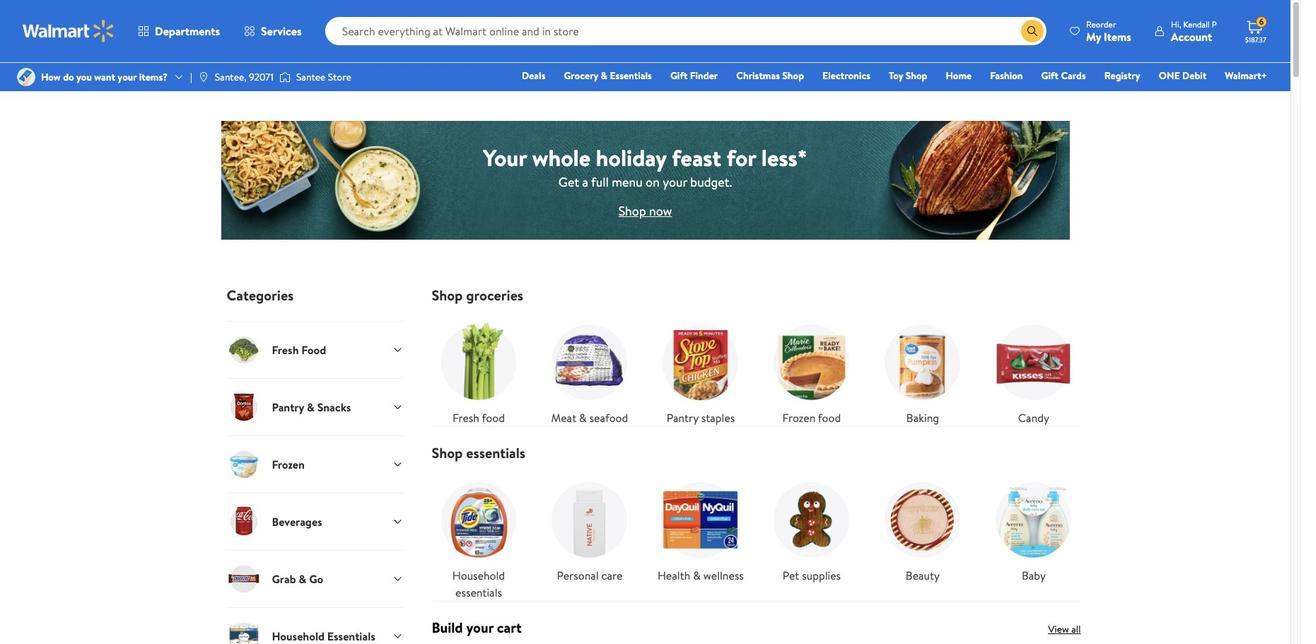 Task type: locate. For each thing, give the bounding box(es) containing it.
shop for groceries
[[432, 286, 463, 305]]

budget.
[[690, 173, 732, 191]]

1 horizontal spatial frozen
[[782, 410, 815, 426]]

essentials up the 'build your cart' at the left
[[455, 585, 502, 600]]

shop right christmas
[[782, 69, 804, 83]]

& left snacks
[[307, 399, 315, 415]]

1 horizontal spatial  image
[[279, 70, 291, 84]]

walmart+ link
[[1219, 68, 1273, 83]]

0 horizontal spatial essentials
[[327, 628, 375, 644]]

|
[[190, 70, 192, 84]]

 image
[[198, 71, 209, 83]]

registry
[[1104, 69, 1140, 83]]

how do you want your items?
[[41, 70, 168, 84]]

1 food from the left
[[482, 410, 505, 426]]

grocery & essentials
[[564, 69, 652, 83]]

6
[[1259, 16, 1264, 28]]

list for shop groceries
[[423, 304, 1089, 426]]

1 horizontal spatial gift
[[1041, 69, 1059, 83]]

essentials for shop essentials
[[466, 443, 525, 462]]

essentials down fresh food
[[466, 443, 525, 462]]

essentials right grocery
[[610, 69, 652, 83]]

your whole holiday feast for less* get a full menu on your budget.
[[483, 142, 807, 191]]

1 list from the top
[[423, 304, 1089, 426]]

food inside 'link'
[[818, 410, 841, 426]]

 image left how
[[17, 68, 35, 86]]

your whole holiday feast for less*. get a full menu on your budget. shop now. image
[[221, 120, 1069, 241]]

gift cards
[[1041, 69, 1086, 83]]

 image right 92071
[[279, 70, 291, 84]]

gift cards link
[[1035, 68, 1092, 83]]

your
[[483, 142, 527, 173]]

essentials for household essentials
[[455, 585, 502, 600]]

gift
[[670, 69, 688, 83], [1041, 69, 1059, 83]]

pantry left "staples"
[[667, 410, 699, 426]]

frozen food
[[782, 410, 841, 426]]

2 food from the left
[[818, 410, 841, 426]]

0 horizontal spatial food
[[482, 410, 505, 426]]

frozen inside 'dropdown button'
[[272, 457, 305, 472]]

list containing fresh food
[[423, 304, 1089, 426]]

 image
[[17, 68, 35, 86], [279, 70, 291, 84]]

health & wellness
[[658, 568, 744, 583]]

0 horizontal spatial frozen
[[272, 457, 305, 472]]

shop now link
[[618, 202, 672, 220]]

0 vertical spatial fresh
[[272, 342, 299, 358]]

pet supplies
[[783, 568, 841, 583]]

list
[[423, 304, 1089, 426], [423, 462, 1089, 601]]

personal
[[557, 568, 599, 583]]

fresh
[[272, 342, 299, 358], [453, 410, 479, 426]]

2 horizontal spatial your
[[663, 173, 687, 191]]

1 vertical spatial fresh
[[453, 410, 479, 426]]

0 horizontal spatial  image
[[17, 68, 35, 86]]

1 vertical spatial list
[[423, 462, 1089, 601]]

1 vertical spatial your
[[663, 173, 687, 191]]

1 vertical spatial frozen
[[272, 457, 305, 472]]

home link
[[939, 68, 978, 83]]

0 horizontal spatial fresh
[[272, 342, 299, 358]]

essentials inside household essentials
[[455, 585, 502, 600]]

your left cart
[[466, 618, 494, 637]]

electronics link
[[816, 68, 877, 83]]

kendall
[[1183, 18, 1210, 30]]

essentials
[[610, 69, 652, 83], [327, 628, 375, 644]]

santee,
[[215, 70, 247, 84]]

fresh left food
[[272, 342, 299, 358]]

pantry inside dropdown button
[[272, 399, 304, 415]]

1 horizontal spatial food
[[818, 410, 841, 426]]

& right meat
[[579, 410, 587, 426]]

$187.37
[[1245, 35, 1266, 45]]

frozen inside 'link'
[[782, 410, 815, 426]]

pantry for pantry & snacks
[[272, 399, 304, 415]]

shop left groceries
[[432, 286, 463, 305]]

pantry & snacks
[[272, 399, 351, 415]]

departments
[[155, 23, 220, 39]]

shop essentials
[[432, 443, 525, 462]]

pantry inside list
[[667, 410, 699, 426]]

1 vertical spatial household
[[272, 628, 325, 644]]

shop groceries
[[432, 286, 523, 305]]

shop now
[[618, 202, 672, 220]]

holiday
[[596, 142, 666, 173]]

do
[[63, 70, 74, 84]]

& right health
[[693, 568, 701, 583]]

&
[[601, 69, 607, 83], [307, 399, 315, 415], [579, 410, 587, 426], [693, 568, 701, 583], [299, 571, 306, 587]]

2 list from the top
[[423, 462, 1089, 601]]

your right on
[[663, 173, 687, 191]]

beverages
[[272, 514, 322, 529]]

household up the 'build your cart' at the left
[[452, 568, 505, 583]]

items
[[1104, 29, 1131, 44]]

1 horizontal spatial fresh
[[453, 410, 479, 426]]

1 vertical spatial essentials
[[327, 628, 375, 644]]

household for household essentials
[[272, 628, 325, 644]]

fresh up shop essentials
[[453, 410, 479, 426]]

essentials inside dropdown button
[[327, 628, 375, 644]]

essentials
[[466, 443, 525, 462], [455, 585, 502, 600]]

household inside household essentials link
[[452, 568, 505, 583]]

0 horizontal spatial household
[[272, 628, 325, 644]]

hi,
[[1171, 18, 1181, 30]]

my
[[1086, 29, 1101, 44]]

shop down fresh food
[[432, 443, 463, 462]]

0 horizontal spatial pantry
[[272, 399, 304, 415]]

1 horizontal spatial your
[[466, 618, 494, 637]]

0 vertical spatial household
[[452, 568, 505, 583]]

essentials down 'grab & go' dropdown button
[[327, 628, 375, 644]]

household essentials
[[452, 568, 505, 600]]

0 horizontal spatial your
[[118, 70, 137, 84]]

services
[[261, 23, 302, 39]]

gift left cards
[[1041, 69, 1059, 83]]

pantry
[[272, 399, 304, 415], [667, 410, 699, 426]]

pantry staples
[[667, 410, 735, 426]]

1 horizontal spatial essentials
[[610, 69, 652, 83]]

walmart+
[[1225, 69, 1267, 83]]

pantry for pantry staples
[[667, 410, 699, 426]]

your right want
[[118, 70, 137, 84]]

now
[[649, 202, 672, 220]]

food
[[301, 342, 326, 358]]

1 vertical spatial essentials
[[455, 585, 502, 600]]

grab & go button
[[227, 550, 403, 607]]

pantry left snacks
[[272, 399, 304, 415]]

household essentials
[[272, 628, 375, 644]]

gift left finder
[[670, 69, 688, 83]]

frozen for frozen
[[272, 457, 305, 472]]

household inside household essentials dropdown button
[[272, 628, 325, 644]]

fresh inside dropdown button
[[272, 342, 299, 358]]

& left go
[[299, 571, 306, 587]]

all
[[1071, 622, 1081, 636]]

food
[[482, 410, 505, 426], [818, 410, 841, 426]]

santee store
[[296, 70, 351, 84]]

pantry staples link
[[654, 315, 748, 426]]

fresh inside list
[[453, 410, 479, 426]]

household down grab & go
[[272, 628, 325, 644]]

your
[[118, 70, 137, 84], [663, 173, 687, 191], [466, 618, 494, 637]]

shop left now on the top of page
[[618, 202, 646, 220]]

registry link
[[1098, 68, 1147, 83]]

finder
[[690, 69, 718, 83]]

1 gift from the left
[[670, 69, 688, 83]]

seafood
[[589, 410, 628, 426]]

walmart image
[[23, 20, 115, 42]]

frozen
[[782, 410, 815, 426], [272, 457, 305, 472]]

1 horizontal spatial household
[[452, 568, 505, 583]]

shop right toy on the top of page
[[906, 69, 927, 83]]

fashion link
[[984, 68, 1029, 83]]

food for frozen food
[[818, 410, 841, 426]]

1 horizontal spatial pantry
[[667, 410, 699, 426]]

fresh for fresh food
[[453, 410, 479, 426]]

 image for santee store
[[279, 70, 291, 84]]

your inside your whole holiday feast for less* get a full menu on your budget.
[[663, 173, 687, 191]]

0 vertical spatial your
[[118, 70, 137, 84]]

& right grocery
[[601, 69, 607, 83]]

list containing household essentials
[[423, 462, 1089, 601]]

0 horizontal spatial gift
[[670, 69, 688, 83]]

0 vertical spatial list
[[423, 304, 1089, 426]]

snacks
[[317, 399, 351, 415]]

2 gift from the left
[[1041, 69, 1059, 83]]

0 vertical spatial essentials
[[466, 443, 525, 462]]

0 vertical spatial frozen
[[782, 410, 815, 426]]

deals link
[[515, 68, 552, 83]]

fashion
[[990, 69, 1023, 83]]

menu
[[612, 173, 643, 191]]

pet supplies link
[[765, 473, 859, 584]]

whole
[[532, 142, 591, 173]]

grocery & essentials link
[[558, 68, 658, 83]]

christmas shop link
[[730, 68, 810, 83]]



Task type: vqa. For each thing, say whether or not it's contained in the screenshot.
the topmost Household
yes



Task type: describe. For each thing, give the bounding box(es) containing it.
want
[[94, 70, 115, 84]]

view all link
[[1048, 622, 1081, 636]]

how
[[41, 70, 61, 84]]

frozen button
[[227, 436, 403, 493]]

baby
[[1022, 568, 1046, 583]]

household essentials link
[[432, 473, 526, 601]]

shop for now
[[618, 202, 646, 220]]

baking
[[906, 410, 939, 426]]

household for household essentials
[[452, 568, 505, 583]]

Search search field
[[325, 17, 1047, 45]]

account
[[1171, 29, 1212, 44]]

meat & seafood link
[[543, 315, 637, 426]]

personal care
[[557, 568, 623, 583]]

services button
[[232, 14, 314, 48]]

6 $187.37
[[1245, 16, 1266, 45]]

christmas
[[736, 69, 780, 83]]

categories
[[227, 286, 294, 305]]

on
[[646, 173, 660, 191]]

p
[[1212, 18, 1217, 30]]

view all
[[1048, 622, 1081, 636]]

candy link
[[987, 315, 1081, 426]]

Walmart Site-Wide search field
[[325, 17, 1047, 45]]

search icon image
[[1027, 25, 1038, 37]]

deals
[[522, 69, 545, 83]]

& for go
[[299, 571, 306, 587]]

build
[[432, 618, 463, 637]]

departments button
[[126, 14, 232, 48]]

personal care link
[[543, 473, 637, 584]]

beauty link
[[876, 473, 970, 584]]

fresh food button
[[227, 321, 403, 378]]

one
[[1159, 69, 1180, 83]]

debit
[[1182, 69, 1207, 83]]

grab
[[272, 571, 296, 587]]

groceries
[[466, 286, 523, 305]]

gift for gift cards
[[1041, 69, 1059, 83]]

food for fresh food
[[482, 410, 505, 426]]

santee, 92071
[[215, 70, 274, 84]]

build your cart
[[432, 618, 522, 637]]

home
[[946, 69, 972, 83]]

 image for how do you want your items?
[[17, 68, 35, 86]]

toy shop link
[[882, 68, 934, 83]]

view
[[1048, 622, 1069, 636]]

frozen food link
[[765, 315, 859, 426]]

care
[[601, 568, 623, 583]]

frozen for frozen food
[[782, 410, 815, 426]]

full
[[591, 173, 609, 191]]

reorder
[[1086, 18, 1116, 30]]

meat & seafood
[[551, 410, 628, 426]]

& for snacks
[[307, 399, 315, 415]]

& for wellness
[[693, 568, 701, 583]]

electronics
[[822, 69, 870, 83]]

staples
[[701, 410, 735, 426]]

toy shop
[[889, 69, 927, 83]]

you
[[76, 70, 92, 84]]

fresh for fresh food
[[272, 342, 299, 358]]

supplies
[[802, 568, 841, 583]]

reorder my items
[[1086, 18, 1131, 44]]

for
[[727, 142, 756, 173]]

santee
[[296, 70, 326, 84]]

pantry & snacks button
[[227, 378, 403, 436]]

& for seafood
[[579, 410, 587, 426]]

health
[[658, 568, 690, 583]]

gift finder link
[[664, 68, 724, 83]]

cards
[[1061, 69, 1086, 83]]

get
[[558, 173, 579, 191]]

less*
[[761, 142, 807, 173]]

a
[[582, 173, 588, 191]]

hi, kendall p account
[[1171, 18, 1217, 44]]

gift for gift finder
[[670, 69, 688, 83]]

2 vertical spatial your
[[466, 618, 494, 637]]

list for shop essentials
[[423, 462, 1089, 601]]

& for essentials
[[601, 69, 607, 83]]

pet
[[783, 568, 799, 583]]

one debit
[[1159, 69, 1207, 83]]

baby link
[[987, 473, 1081, 584]]

candy
[[1018, 410, 1049, 426]]

grocery
[[564, 69, 598, 83]]

household essentials button
[[227, 607, 403, 644]]

fresh food link
[[432, 315, 526, 426]]

grab & go
[[272, 571, 323, 587]]

gift finder
[[670, 69, 718, 83]]

health & wellness link
[[654, 473, 748, 584]]

meat
[[551, 410, 576, 426]]

beverages button
[[227, 493, 403, 550]]

store
[[328, 70, 351, 84]]

baking link
[[876, 315, 970, 426]]

fresh food
[[272, 342, 326, 358]]

cart
[[497, 618, 522, 637]]

beauty
[[906, 568, 940, 583]]

0 vertical spatial essentials
[[610, 69, 652, 83]]

shop for essentials
[[432, 443, 463, 462]]



